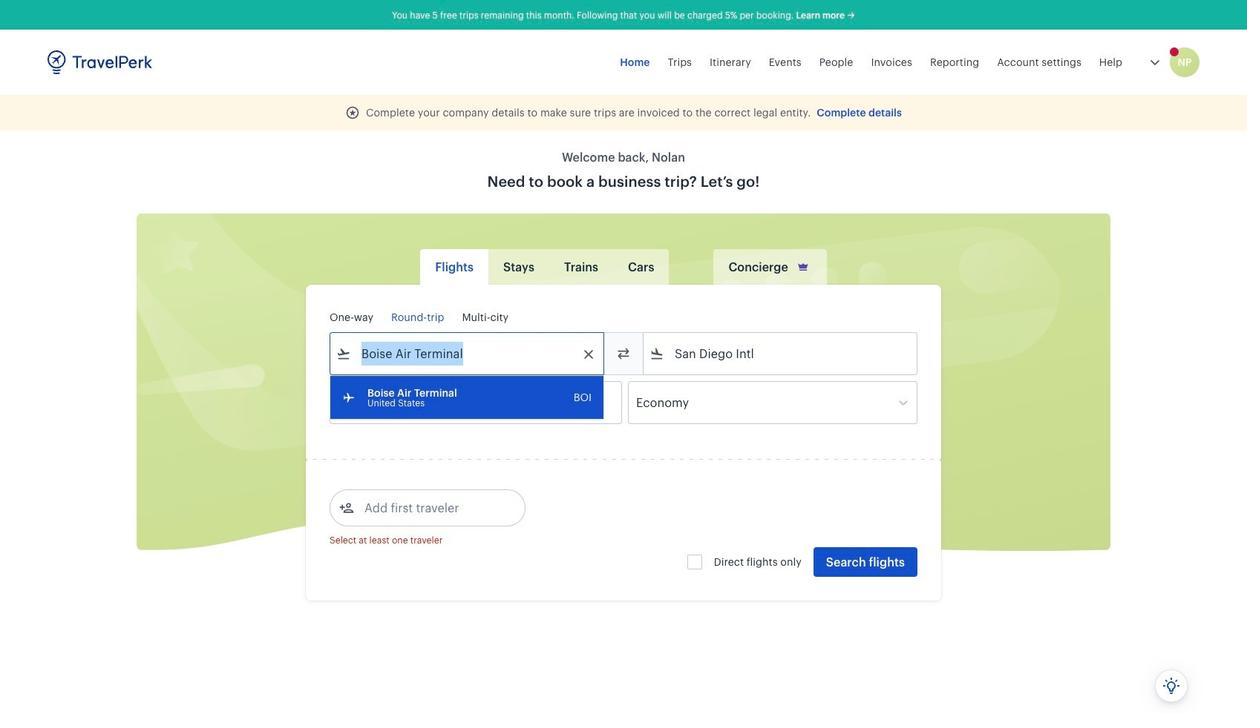 Task type: describe. For each thing, give the bounding box(es) containing it.
Add first traveler search field
[[354, 497, 509, 520]]

Return text field
[[439, 382, 517, 424]]

To search field
[[664, 342, 898, 366]]



Task type: locate. For each thing, give the bounding box(es) containing it.
Depart text field
[[351, 382, 428, 424]]

From search field
[[351, 342, 584, 366]]



